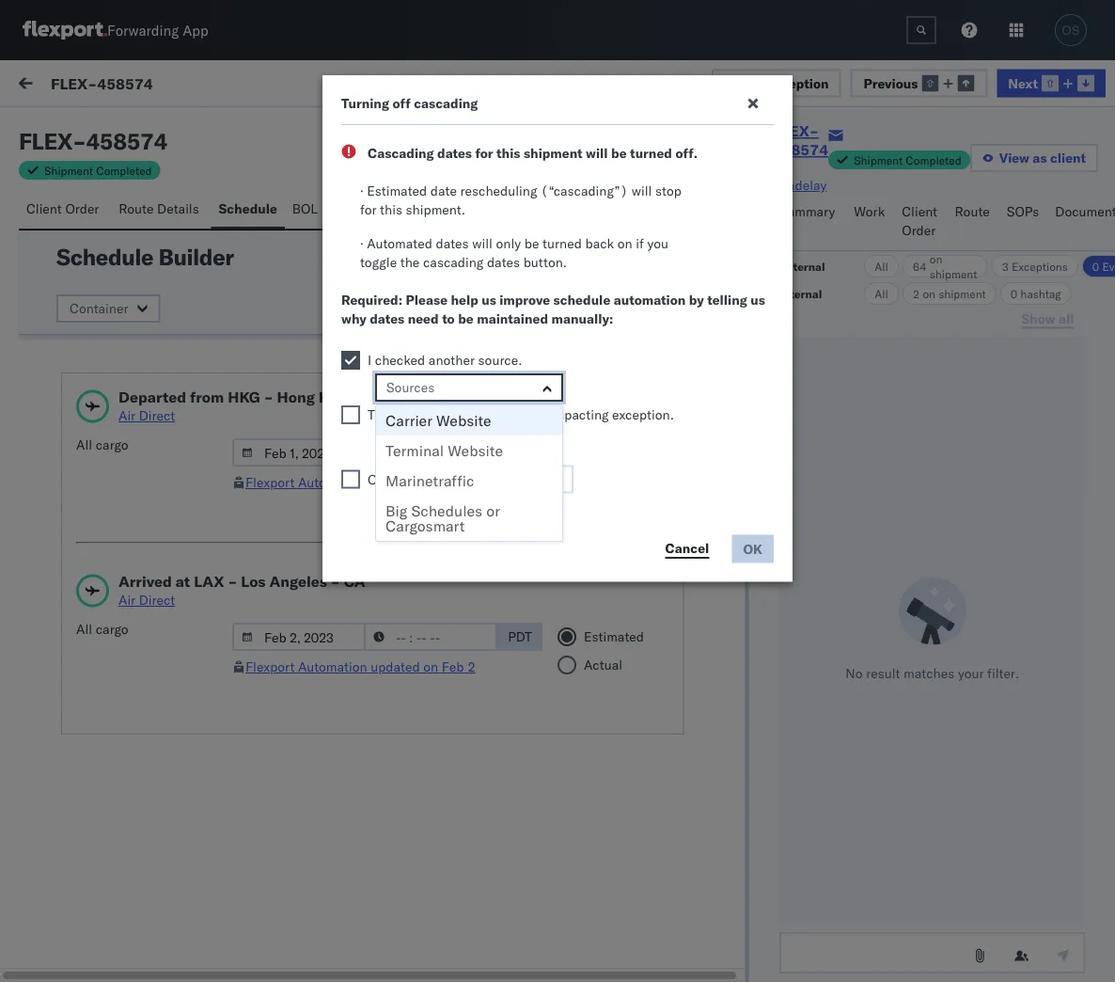 Task type: vqa. For each thing, say whether or not it's contained in the screenshot.
6th Hlxu6269489, from the bottom of the page
no



Task type: describe. For each thing, give the bounding box(es) containing it.
sops
[[1007, 203, 1040, 220]]

ttt for dec 20, 2026, 12:39 am pst
[[56, 235, 71, 252]]

matches
[[904, 665, 955, 681]]

next button
[[997, 69, 1106, 97]]

2 for departed from hkg - hong kong - hong kong
[[468, 474, 476, 491]]

1 horizontal spatial exception
[[768, 75, 829, 91]]

0 vertical spatial pm
[[502, 491, 522, 508]]

documents
[[334, 200, 402, 217]]

0 eve
[[1092, 259, 1116, 273]]

(0) for external (0)
[[83, 119, 107, 136]]

2 kong from the left
[[414, 388, 450, 406]]

12:39
[[470, 220, 507, 237]]

the
[[400, 254, 420, 270]]

20, for dec 20, 2026, 12:33 am pst
[[406, 401, 427, 418]]

2 6:47 from the top
[[470, 581, 499, 597]]

forwarding
[[107, 21, 179, 39]]

applied
[[299, 77, 343, 94]]

12:33
[[470, 401, 507, 418]]

dec 20, 2026, 12:39 am pst
[[379, 220, 558, 237]]

2 j z from the top
[[64, 296, 73, 307]]

stop
[[656, 182, 682, 199]]

big
[[386, 501, 408, 520]]

all left 64
[[874, 259, 888, 273]]

0 horizontal spatial shipment
[[44, 163, 93, 177]]

client order for left 'client order' button
[[26, 200, 99, 217]]

all left 2 on shipment
[[874, 286, 888, 301]]

0 horizontal spatial cancel button
[[555, 244, 625, 272]]

flex- right "my"
[[51, 74, 97, 92]]

back
[[586, 235, 614, 252]]

at
[[176, 572, 190, 591]]

dates down only
[[487, 254, 520, 270]]

5 j from the top
[[64, 565, 68, 577]]

0 vertical spatial turned
[[630, 145, 673, 161]]

zhao for dec 20, 2026, 12:35 am pst
[[161, 294, 191, 310]]

direct inside 'departed from hkg - hong kong - hong kong air direct'
[[139, 407, 175, 424]]

maintained
[[477, 310, 548, 327]]

terminal website option
[[376, 436, 563, 466]]

will for stop
[[632, 182, 652, 199]]

0 vertical spatial 2
[[913, 286, 920, 301]]

off.
[[676, 145, 698, 161]]

1 horizontal spatial cancel button
[[654, 535, 721, 563]]

angeles
[[269, 572, 327, 591]]

1 us from the left
[[482, 292, 496, 308]]

arrived
[[119, 572, 172, 591]]

hkt
[[507, 444, 533, 460]]

dates up date
[[437, 145, 472, 161]]

pst up pdt
[[525, 581, 549, 597]]

updated for hong
[[371, 474, 420, 491]]

shipment inside 64 on shipment
[[930, 267, 977, 281]]

pst right 12:33
[[534, 401, 558, 418]]

2 z from the top
[[68, 296, 73, 307]]

assignees button
[[490, 192, 569, 229]]

0 horizontal spatial message
[[58, 163, 103, 177]]

view
[[1000, 150, 1030, 166]]

be inside required: please help us improve schedule automation by telling us why dates need to be maintained manually:
[[458, 310, 474, 327]]

document button
[[1048, 195, 1116, 250]]

20, for dec 20, 2026, 12:35 am pst
[[406, 311, 427, 328]]

vandelay link
[[773, 176, 827, 195]]

telling
[[708, 292, 748, 308]]

flexport for los
[[246, 658, 295, 675]]

flex - 458574
[[19, 127, 167, 155]]

view as client
[[1000, 150, 1086, 166]]

test for dec 20, 2026, 12:35 am pst
[[133, 294, 158, 310]]

bol
[[292, 200, 318, 217]]

Enter reason text field
[[413, 465, 574, 493]]

website for terminal website
[[448, 441, 503, 460]]

help
[[451, 292, 479, 308]]

mmm d, yyyy text field for angeles
[[232, 623, 366, 651]]

cascading dates
[[510, 294, 609, 311]]

route details
[[119, 200, 199, 217]]

0 vertical spatial exceptions
[[1012, 259, 1068, 273]]

1 horizontal spatial shipment completed
[[854, 153, 962, 167]]

forwarding app
[[107, 21, 208, 39]]

2026, right 8,
[[422, 671, 459, 687]]

view as client button
[[971, 144, 1099, 172]]

schedule for schedule builder
[[56, 243, 153, 271]]

no result matches your filter.
[[846, 665, 1019, 681]]

shipment.
[[406, 201, 466, 218]]

off
[[393, 95, 411, 111]]

shipment down 64 on shipment
[[938, 286, 986, 301]]

pm for flex-
[[494, 671, 514, 687]]

0 horizontal spatial completed
[[96, 163, 152, 177]]

2026, down messages
[[430, 220, 467, 237]]

previous
[[864, 75, 918, 91]]

route for route details
[[119, 200, 154, 217]]

1 vertical spatial order
[[902, 222, 936, 238]]

all down test msg
[[76, 436, 92, 453]]

0 vertical spatial order
[[65, 200, 99, 217]]

exception.
[[612, 406, 674, 423]]

0 vertical spatial be
[[612, 145, 627, 161]]

impacting
[[550, 406, 609, 423]]

flex- 458574 for dec 8, 2026, 6:39 pm pst
[[859, 671, 947, 687]]

details
[[157, 200, 199, 217]]

0 vertical spatial for
[[475, 145, 493, 161]]

flex
[[19, 127, 72, 155]]

sops button
[[1000, 195, 1048, 250]]

4 dec from the top
[[379, 491, 403, 508]]

toggle
[[360, 254, 397, 270]]

0 horizontal spatial exceptions
[[387, 434, 452, 450]]

dates left 'automation'
[[576, 294, 609, 311]]

1 test from the top
[[56, 416, 79, 432]]

my work
[[19, 72, 102, 98]]

carrier website option
[[376, 405, 563, 436]]

shipment down sources
[[393, 406, 449, 423]]

1 j z from the top
[[64, 205, 73, 217]]

summary button
[[772, 195, 847, 250]]

this inside · estimated date rescheduling ("cascading") will stop for this shipment.
[[380, 201, 403, 218]]

pst down pdt
[[517, 671, 540, 687]]

estimated inside · estimated date rescheduling ("cascading") will stop for this shipment.
[[367, 182, 427, 199]]

flexport for hong
[[246, 474, 295, 491]]

all button for 2
[[864, 282, 899, 305]]

on inside 64 on shipment
[[930, 252, 942, 266]]

automated
[[367, 235, 433, 252]]

1 dec 17, 2026, 6:47 pm pst from the top
[[379, 491, 549, 508]]

0 horizontal spatial cancel
[[568, 249, 612, 266]]

2026, down "help"
[[430, 311, 467, 328]]

am for 12:35
[[511, 311, 531, 328]]

0 horizontal spatial shipment completed
[[44, 163, 152, 177]]

no for no filters applied
[[240, 77, 257, 94]]

turning
[[341, 95, 389, 111]]

2 17, from the top
[[406, 581, 427, 597]]

0 vertical spatial file
[[741, 75, 764, 91]]

all up tao
[[76, 621, 92, 637]]

all button for 64
[[864, 255, 899, 277]]

3
[[1002, 259, 1009, 273]]

please
[[406, 292, 448, 308]]

zhao for dec 20, 2026, 12:33 am pst
[[161, 383, 191, 400]]

button.
[[524, 254, 567, 270]]

internal for internal (0)
[[126, 119, 172, 136]]

departed from hkg - hong kong - hong kong air direct
[[119, 388, 450, 424]]

dates down messages button
[[436, 235, 469, 252]]

summary
[[779, 203, 836, 220]]

cascading inside the · automated dates will only be turned back on if you toggle the cascading dates button.
[[423, 254, 484, 270]]

2026, left a
[[430, 401, 467, 418]]

cascading for cascading dates
[[510, 294, 573, 311]]

· estimated date rescheduling ("cascading") will stop for this shipment.
[[360, 182, 682, 218]]

previous button
[[851, 69, 988, 97]]

1 vertical spatial file
[[627, 132, 650, 148]]

0 vertical spatial document
[[420, 131, 485, 148]]

updated for ca
[[371, 658, 420, 675]]

list box containing carrier website
[[376, 405, 563, 541]]

air inside arrived at lax - los angeles - ca air direct
[[119, 592, 136, 608]]

other
[[368, 471, 402, 487]]

work
[[854, 203, 885, 220]]

pst down "assignees"
[[534, 220, 558, 237]]

msg
[[83, 416, 107, 432]]

on inside the · automated dates will only be turned back on if you toggle the cascading dates button.
[[618, 235, 633, 252]]

message button
[[132, 60, 227, 111]]

2 on shipment
[[913, 286, 986, 301]]

6 dec from the top
[[379, 671, 403, 687]]

shipment up ("cascading")
[[524, 145, 583, 161]]

dec 20, 2026, 12:35 am pst
[[379, 311, 558, 328]]

1 horizontal spatial client order button
[[895, 195, 948, 250]]

flexport. image
[[23, 21, 107, 40]]

test for dec 20, 2026, 12:39 am pst
[[133, 203, 158, 219]]

os button
[[1050, 8, 1093, 52]]

related
[[860, 163, 899, 177]]

cascading dates for this shipment will be turned off.
[[368, 145, 698, 161]]

5 j z from the top
[[64, 565, 73, 577]]

filter.
[[987, 665, 1019, 681]]

1 horizontal spatial estimated
[[584, 628, 644, 645]]

2 hong from the left
[[372, 388, 410, 406]]

dec 8, 2026, 6:39 pm pst
[[379, 671, 540, 687]]

rescheduling
[[461, 182, 538, 199]]

bol button
[[285, 192, 326, 229]]

1 j from the top
[[64, 205, 68, 217]]

1 dec from the top
[[379, 220, 403, 237]]

pst down cascading dates
[[534, 311, 558, 328]]

terminal
[[386, 441, 444, 460]]

on right 8,
[[424, 658, 438, 675]]

air direct link for hong
[[119, 406, 450, 425]]

1 horizontal spatial this
[[497, 145, 521, 161]]

flex- left matches
[[859, 671, 898, 687]]

cargo for departed
[[96, 436, 128, 453]]

0 horizontal spatial client order button
[[19, 192, 111, 229]]

1 vertical spatial file exception
[[627, 132, 715, 148]]

flex- 458574 link
[[773, 121, 829, 159]]

8,
[[406, 671, 419, 687]]

test msg
[[56, 416, 107, 432]]

schedule builder
[[56, 243, 234, 271]]

5 dec from the top
[[379, 581, 403, 597]]

am for 12:33
[[511, 401, 531, 418]]

2026, down cargosmart
[[430, 581, 467, 597]]

required:
[[341, 292, 403, 308]]

0 horizontal spatial exception
[[653, 132, 715, 148]]

1 6:47 from the top
[[470, 491, 499, 508]]

on down 64
[[923, 286, 935, 301]]

website for carrier website
[[437, 411, 492, 430]]

has
[[453, 406, 474, 423]]



Task type: locate. For each thing, give the bounding box(es) containing it.
flexport automation updated on feb 2 button
[[246, 474, 476, 491], [246, 658, 476, 675]]

z down test msg
[[68, 476, 73, 487]]

1 mmm d, yyyy text field from the top
[[232, 438, 366, 467]]

air inside 'departed from hkg - hong kong - hong kong air direct'
[[119, 407, 136, 424]]

(0)
[[83, 119, 107, 136], [176, 119, 200, 136]]

jason- down schedule builder
[[91, 294, 133, 310]]

feb
[[442, 474, 464, 491], [442, 658, 464, 675]]

· inside · estimated date rescheduling ("cascading") will stop for this shipment.
[[360, 182, 364, 199]]

list box
[[376, 405, 563, 541]]

1 vertical spatial this
[[380, 201, 403, 218]]

upload document button
[[358, 126, 590, 154]]

client for left 'client order' button
[[26, 200, 62, 217]]

i
[[368, 352, 372, 368]]

work for my
[[54, 72, 102, 98]]

0 left eve
[[1092, 259, 1099, 273]]

1 vertical spatial am
[[511, 311, 531, 328]]

1 vertical spatial external
[[779, 259, 825, 273]]

air direct link
[[119, 406, 450, 425], [119, 591, 366, 610]]

2 20, from the top
[[406, 311, 427, 328]]

0 horizontal spatial client order
[[26, 200, 99, 217]]

container button
[[56, 294, 160, 323]]

marinetraffic option
[[376, 466, 563, 496]]

-- : -- -- text field for departed from hkg - hong kong - hong kong
[[364, 438, 498, 467]]

jason-test zhao up schedule builder
[[91, 203, 191, 219]]

2 flexport automation updated on feb 2 from the top
[[246, 658, 476, 675]]

test for dec 17, 2026, 6:47 pm pst
[[133, 563, 158, 580]]

2 cargo from the top
[[96, 621, 128, 637]]

flex- 458574 up vandelay
[[773, 121, 829, 159]]

1 zhao from the top
[[161, 203, 191, 219]]

am down "assignees"
[[511, 220, 531, 237]]

shipment up work
[[854, 153, 903, 167]]

None checkbox
[[341, 470, 360, 489]]

1 horizontal spatial cancel
[[666, 540, 710, 556]]

flexport automation updated on feb 2 button for ca
[[246, 658, 476, 675]]

dec 17, 2026, 6:47 pm pst
[[379, 491, 549, 508], [379, 581, 549, 597]]

1 vertical spatial air direct link
[[119, 591, 366, 610]]

turned
[[630, 145, 673, 161], [543, 235, 582, 252]]

external for external
[[779, 259, 825, 273]]

0 vertical spatial 6:47
[[470, 491, 499, 508]]

2 resize handle column header from the left
[[588, 157, 611, 982]]

message inside button
[[140, 77, 195, 94]]

cascading down dec 20, 2026, 12:39 am pst
[[423, 254, 484, 270]]

client order button up 64
[[895, 195, 948, 250]]

cascading down off
[[368, 145, 434, 161]]

1 vertical spatial turned
[[543, 235, 582, 252]]

1 (0) from the left
[[83, 119, 107, 136]]

2 vertical spatial am
[[511, 401, 531, 418]]

1 horizontal spatial cascading
[[510, 294, 573, 311]]

lax
[[194, 572, 224, 591]]

sources
[[387, 379, 435, 396]]

0 vertical spatial all button
[[864, 255, 899, 277]]

all cargo down msg
[[76, 436, 128, 453]]

feb right 8,
[[442, 658, 464, 675]]

resize handle column header for related work item/shipment
[[1068, 157, 1090, 982]]

20,
[[406, 220, 427, 237], [406, 311, 427, 328], [406, 401, 427, 418]]

hkg
[[228, 388, 260, 406]]

0 vertical spatial cascading
[[368, 145, 434, 161]]

0 horizontal spatial estimated
[[367, 182, 427, 199]]

exception up category
[[653, 132, 715, 148]]

1 horizontal spatial file
[[741, 75, 764, 91]]

dates down required:
[[370, 310, 405, 327]]

j z down flex
[[64, 205, 73, 217]]

for up rescheduling
[[475, 145, 493, 161]]

1 horizontal spatial file exception
[[741, 75, 829, 91]]

resize handle column header for message
[[348, 157, 371, 982]]

1 horizontal spatial (0)
[[176, 119, 200, 136]]

2 all button from the top
[[864, 282, 899, 305]]

1 all button from the top
[[864, 255, 899, 277]]

jason- for dec 20, 2026, 12:39 am pst
[[91, 203, 133, 219]]

all cargo for departed
[[76, 436, 128, 453]]

z down schedule builder
[[68, 296, 73, 307]]

1 jason-test zhao from the top
[[91, 203, 191, 219]]

2 (0) from the left
[[176, 119, 200, 136]]

internal (0)
[[126, 119, 200, 136]]

be
[[612, 145, 627, 161], [525, 235, 539, 252], [458, 310, 474, 327]]

0 horizontal spatial client
[[26, 200, 62, 217]]

jason-test zhao for dec 20, 2026, 12:39 am pst
[[91, 203, 191, 219]]

3 20, from the top
[[406, 401, 427, 418]]

1 air direct link from the top
[[119, 406, 450, 425]]

z down flex - 458574
[[68, 205, 73, 217]]

test left msg
[[56, 416, 79, 432]]

client order down flex
[[26, 200, 99, 217]]

ttt inside ttt "button"
[[56, 955, 71, 972]]

0 horizontal spatial be
[[458, 310, 474, 327]]

0 vertical spatial cancel
[[568, 249, 612, 266]]

j down flex
[[64, 205, 68, 217]]

j z left arrived
[[64, 565, 73, 577]]

cascading down button.
[[510, 294, 573, 311]]

this up automated
[[380, 201, 403, 218]]

air down arrived
[[119, 592, 136, 608]]

filters
[[261, 77, 295, 94]]

external down summary button
[[779, 259, 825, 273]]

1 direct from the top
[[139, 407, 175, 424]]

improve
[[500, 292, 550, 308]]

64 on shipment
[[913, 252, 977, 281]]

0 vertical spatial 0
[[1092, 259, 1099, 273]]

cargosmart
[[386, 516, 465, 535]]

dec left 8,
[[379, 671, 403, 687]]

flex- down work
[[859, 220, 898, 237]]

1 horizontal spatial client
[[902, 203, 938, 220]]

4 j from the top
[[64, 476, 68, 487]]

1 horizontal spatial client order
[[902, 203, 938, 238]]

resize handle column header
[[348, 157, 371, 982], [588, 157, 611, 982], [828, 157, 850, 982], [1068, 157, 1090, 982]]

flexport automation updated on feb 2
[[246, 474, 476, 491], [246, 658, 476, 675]]

flex-458574
[[51, 74, 153, 92]]

0 vertical spatial feb
[[442, 474, 464, 491]]

1 20, from the top
[[406, 220, 427, 237]]

zhao
[[161, 203, 191, 219], [161, 294, 191, 310], [161, 383, 191, 400], [161, 563, 191, 580]]

None text field
[[779, 932, 1086, 974]]

completed down flex - 458574
[[96, 163, 152, 177]]

resize handle column header for category
[[828, 157, 850, 982]]

2 ttt from the top
[[56, 326, 71, 342]]

1 horizontal spatial shipment
[[854, 153, 903, 167]]

internal for internal
[[779, 286, 822, 301]]

automation for angeles
[[298, 658, 367, 675]]

shipment up 2 on shipment
[[930, 267, 977, 281]]

3 resize handle column header from the left
[[828, 157, 850, 982]]

0 vertical spatial this
[[497, 145, 521, 161]]

20, down shipment.
[[406, 220, 427, 237]]

1 vertical spatial exception
[[653, 132, 715, 148]]

cancel button
[[555, 244, 625, 272], [654, 535, 721, 563]]

no for no result matches your filter.
[[846, 665, 863, 681]]

internal (0) button
[[119, 111, 211, 148]]

2 all cargo from the top
[[76, 621, 128, 637]]

1 vertical spatial 20,
[[406, 311, 427, 328]]

1 resize handle column header from the left
[[348, 157, 371, 982]]

website inside option
[[437, 411, 492, 430]]

turned inside the · automated dates will only be turned back on if you toggle the cascading dates button.
[[543, 235, 582, 252]]

the shipment has a schedule-impacting exception.
[[368, 406, 674, 423]]

2 mmm d, yyyy text field from the top
[[232, 623, 366, 651]]

1 horizontal spatial 0
[[1092, 259, 1099, 273]]

all cargo for arrived
[[76, 621, 128, 637]]

flexport automation updated on feb 2 button for hong
[[246, 474, 476, 491]]

1 am from the top
[[511, 220, 531, 237]]

builder
[[159, 243, 234, 271]]

mmm d, yyyy text field for kong
[[232, 438, 366, 467]]

flex- 458574 for dec 20, 2026, 12:39 am pst
[[859, 220, 947, 237]]

direct
[[139, 407, 175, 424], [139, 592, 175, 608]]

internal inside button
[[126, 119, 172, 136]]

work for related
[[902, 163, 927, 177]]

on up schedules
[[424, 474, 438, 491]]

flex- 458574 down work
[[859, 220, 947, 237]]

1 vertical spatial flexport automation updated on feb 2
[[246, 658, 476, 675]]

· inside the · automated dates will only be turned back on if you toggle the cascading dates button.
[[360, 235, 364, 252]]

z up @ tao
[[68, 655, 73, 667]]

document
[[420, 131, 485, 148], [1056, 203, 1116, 220]]

0 vertical spatial internal
[[126, 119, 172, 136]]

1 · from the top
[[360, 182, 364, 199]]

3 exceptions
[[1002, 259, 1068, 273]]

pm right or
[[502, 491, 522, 508]]

1 ttt from the top
[[56, 235, 71, 252]]

feb up schedules
[[442, 474, 464, 491]]

test up the @
[[56, 596, 79, 612]]

turning off cascading
[[341, 95, 478, 111]]

1 vertical spatial be
[[525, 235, 539, 252]]

1 vertical spatial schedule
[[56, 243, 153, 271]]

all cargo down arrived
[[76, 621, 128, 637]]

turned up button.
[[543, 235, 582, 252]]

direct down departed
[[139, 407, 175, 424]]

order down flex - 458574
[[65, 200, 99, 217]]

1 -- : -- -- text field from the top
[[364, 438, 498, 467]]

j z down test msg
[[64, 476, 73, 487]]

j
[[64, 205, 68, 217], [64, 296, 68, 307], [64, 386, 68, 397], [64, 476, 68, 487], [64, 565, 68, 577], [64, 655, 68, 667]]

from
[[190, 388, 224, 406]]

64
[[913, 259, 927, 273]]

0 horizontal spatial kong
[[319, 388, 355, 406]]

dates inside required: please help us improve schedule automation by telling us why dates need to be maintained manually:
[[370, 310, 405, 327]]

2 vertical spatial test
[[56, 596, 79, 612]]

0 horizontal spatial document
[[420, 131, 485, 148]]

as
[[1033, 150, 1047, 166]]

client for the rightmost 'client order' button
[[902, 203, 938, 220]]

cascading up upload document
[[414, 95, 478, 111]]

0 horizontal spatial internal
[[126, 119, 172, 136]]

feb for arrived at lax - los angeles - ca
[[442, 658, 464, 675]]

20, down please
[[406, 311, 427, 328]]

client order for the rightmost 'client order' button
[[902, 203, 938, 238]]

2 updated from the top
[[371, 658, 420, 675]]

· automated dates will only be turned back on if you toggle the cascading dates button.
[[360, 235, 669, 270]]

j z
[[64, 205, 73, 217], [64, 296, 73, 307], [64, 386, 73, 397], [64, 476, 73, 487], [64, 565, 73, 577], [64, 655, 73, 667]]

arrived at lax - los angeles - ca air direct
[[119, 572, 366, 608]]

1 horizontal spatial external
[[779, 259, 825, 273]]

jason-test zhao for dec 17, 2026, 6:47 pm pst
[[91, 563, 191, 580]]

mmm d, yyyy text field down 'departed from hkg - hong kong - hong kong air direct'
[[232, 438, 366, 467]]

jason-test zhao left lax
[[91, 563, 191, 580]]

documents button
[[326, 192, 413, 229]]

2 test from the top
[[56, 506, 79, 522]]

jason- for dec 20, 2026, 12:35 am pst
[[91, 294, 133, 310]]

am for 12:39
[[511, 220, 531, 237]]

zhao for dec 17, 2026, 6:47 pm pst
[[161, 563, 191, 580]]

2 · from the top
[[360, 235, 364, 252]]

this
[[497, 145, 521, 161], [380, 201, 403, 218]]

source.
[[478, 352, 523, 368]]

1 vertical spatial air
[[119, 592, 136, 608]]

2 flexport from the top
[[246, 658, 295, 675]]

1 vertical spatial test
[[56, 506, 79, 522]]

4 z from the top
[[68, 476, 73, 487]]

file exception up flex- 458574 link
[[741, 75, 829, 91]]

1 flexport automation updated on feb 2 from the top
[[246, 474, 476, 491]]

1 horizontal spatial route
[[955, 203, 990, 220]]

("cascading")
[[541, 182, 628, 199]]

exception
[[768, 75, 829, 91], [653, 132, 715, 148]]

for inside · estimated date rescheduling ("cascading") will stop for this shipment.
[[360, 201, 377, 218]]

4 zhao from the top
[[161, 563, 191, 580]]

be right to
[[458, 310, 474, 327]]

1 horizontal spatial document
[[1056, 203, 1116, 220]]

save
[[648, 249, 678, 266]]

1 all cargo from the top
[[76, 436, 128, 453]]

1 hong from the left
[[277, 388, 315, 406]]

None checkbox
[[623, 299, 650, 307], [341, 351, 360, 370], [341, 405, 360, 424], [623, 299, 650, 307], [341, 351, 360, 370], [341, 405, 360, 424]]

be inside the · automated dates will only be turned back on if you toggle the cascading dates button.
[[525, 235, 539, 252]]

-- : -- -- text field
[[364, 438, 498, 467], [364, 623, 498, 651]]

0 for 0 hashtag
[[1011, 286, 1018, 301]]

flexport automation updated on feb 2 for ca
[[246, 658, 476, 675]]

1 vertical spatial cancel button
[[654, 535, 721, 563]]

cascading
[[368, 145, 434, 161], [510, 294, 573, 311]]

1 feb from the top
[[442, 474, 464, 491]]

3 test from the top
[[133, 383, 158, 400]]

shipment
[[524, 145, 583, 161], [930, 267, 977, 281], [938, 286, 986, 301], [393, 406, 449, 423]]

cascading for cascading dates for this shipment will be turned off.
[[368, 145, 434, 161]]

2 horizontal spatial will
[[632, 182, 652, 199]]

your
[[958, 665, 984, 681]]

website inside option
[[448, 441, 503, 460]]

will inside the · automated dates will only be turned back on if you toggle the cascading dates button.
[[472, 235, 493, 252]]

dec down documents
[[379, 220, 403, 237]]

6 z from the top
[[68, 655, 73, 667]]

3 jason- from the top
[[91, 383, 133, 400]]

zhao left lax
[[161, 563, 191, 580]]

1 updated from the top
[[371, 474, 420, 491]]

exceptions down carrier
[[387, 434, 452, 450]]

0 horizontal spatial (0)
[[83, 119, 107, 136]]

1 17, from the top
[[406, 491, 427, 508]]

5 z from the top
[[68, 565, 73, 577]]

1 horizontal spatial message
[[140, 77, 195, 94]]

0 vertical spatial ttt
[[56, 235, 71, 252]]

None field
[[387, 375, 391, 400]]

jason- up schedule builder
[[91, 203, 133, 219]]

0 horizontal spatial us
[[482, 292, 496, 308]]

assignees
[[497, 200, 558, 217]]

direct inside arrived at lax - los angeles - ca air direct
[[139, 592, 175, 608]]

2 jason-test zhao from the top
[[91, 294, 191, 310]]

client
[[26, 200, 62, 217], [902, 203, 938, 220]]

0 horizontal spatial order
[[65, 200, 99, 217]]

0 vertical spatial work
[[54, 72, 102, 98]]

0 horizontal spatial file exception
[[627, 132, 715, 148]]

air direct link for los
[[119, 591, 366, 610]]

work up external (0)
[[54, 72, 102, 98]]

test left at
[[133, 563, 158, 580]]

schedule for schedule
[[219, 200, 277, 217]]

4 jason- from the top
[[91, 563, 133, 580]]

flexport automation updated on feb 2 down ca
[[246, 658, 476, 675]]

6 j z from the top
[[64, 655, 73, 667]]

internal down summary button
[[779, 286, 822, 301]]

0 horizontal spatial no
[[240, 77, 257, 94]]

cargo down msg
[[96, 436, 128, 453]]

date
[[431, 182, 457, 199]]

dec down sources
[[379, 401, 403, 418]]

jason-test zhao up msg
[[91, 383, 191, 400]]

6 j from the top
[[64, 655, 68, 667]]

1 horizontal spatial work
[[902, 163, 927, 177]]

hong up carrier
[[372, 388, 410, 406]]

3 ttt from the top
[[56, 955, 71, 972]]

ttt button
[[11, 905, 1090, 982]]

4 test from the top
[[133, 563, 158, 580]]

feb for departed from hkg - hong kong - hong kong
[[442, 474, 464, 491]]

3 j from the top
[[64, 386, 68, 397]]

only
[[496, 235, 521, 252]]

route button
[[948, 195, 1000, 250]]

4 jason-test zhao from the top
[[91, 563, 191, 580]]

related work item/shipment
[[860, 163, 1006, 177]]

3 z from the top
[[68, 386, 73, 397]]

4 resize handle column header from the left
[[1068, 157, 1090, 982]]

17, right ca
[[406, 581, 427, 597]]

1 vertical spatial all button
[[864, 282, 899, 305]]

schedule
[[554, 292, 611, 308]]

route for route
[[955, 203, 990, 220]]

0 vertical spatial cascading
[[414, 95, 478, 111]]

estimated up documents
[[367, 182, 427, 199]]

flexport automation updated on feb 2 button up big
[[246, 474, 476, 491]]

0 horizontal spatial external
[[30, 119, 80, 136]]

dec down required:
[[379, 311, 403, 328]]

test down test msg
[[56, 506, 79, 522]]

20, for dec 20, 2026, 12:39 am pst
[[406, 220, 427, 237]]

3 dec from the top
[[379, 401, 403, 418]]

jason- for dec 20, 2026, 12:33 am pst
[[91, 383, 133, 400]]

2 am from the top
[[511, 311, 531, 328]]

0 horizontal spatial turned
[[543, 235, 582, 252]]

pm for 458574
[[502, 581, 522, 597]]

2 -- : -- -- text field from the top
[[364, 623, 498, 651]]

0 vertical spatial will
[[586, 145, 608, 161]]

· for · automated dates will only be turned back on if you toggle the cascading dates button.
[[360, 235, 364, 252]]

cargo for arrived
[[96, 621, 128, 637]]

1 vertical spatial 17,
[[406, 581, 427, 597]]

file exception up category
[[627, 132, 715, 148]]

be up category
[[612, 145, 627, 161]]

1 vertical spatial no
[[846, 665, 863, 681]]

external inside button
[[30, 119, 80, 136]]

flex- inside flex- 458574
[[773, 121, 819, 140]]

1 horizontal spatial completed
[[906, 153, 962, 167]]

2 jason- from the top
[[91, 294, 133, 310]]

1 vertical spatial flex- 458574
[[859, 220, 947, 237]]

item/shipment
[[929, 163, 1006, 177]]

automation for kong
[[298, 474, 367, 491]]

0 vertical spatial website
[[437, 411, 492, 430]]

no left filters
[[240, 77, 257, 94]]

@
[[56, 686, 67, 702]]

jason- for dec 17, 2026, 6:47 pm pst
[[91, 563, 133, 580]]

test for dec 20, 2026, 12:33 am pst
[[133, 383, 158, 400]]

0 vertical spatial am
[[511, 220, 531, 237]]

pst right or
[[525, 491, 549, 508]]

pm up pdt
[[502, 581, 522, 597]]

us right telling
[[751, 292, 766, 308]]

1 vertical spatial estimated
[[584, 628, 644, 645]]

hong right the hkg on the left top of the page
[[277, 388, 315, 406]]

checked
[[375, 352, 425, 368]]

updated up big
[[371, 474, 420, 491]]

0 vertical spatial external
[[30, 119, 80, 136]]

0 vertical spatial flexport automation updated on feb 2 button
[[246, 474, 476, 491]]

will inside · estimated date rescheduling ("cascading") will stop for this shipment.
[[632, 182, 652, 199]]

0 vertical spatial flexport automation updated on feb 2
[[246, 474, 476, 491]]

for
[[475, 145, 493, 161], [360, 201, 377, 218]]

3 jason-test zhao from the top
[[91, 383, 191, 400]]

1 test from the top
[[133, 203, 158, 219]]

jason-test zhao
[[91, 203, 191, 219], [91, 294, 191, 310], [91, 383, 191, 400], [91, 563, 191, 580]]

dec right ca
[[379, 581, 403, 597]]

1 flexport from the top
[[246, 474, 295, 491]]

0 vertical spatial schedule
[[219, 200, 277, 217]]

actual
[[584, 657, 623, 673]]

0 vertical spatial file exception
[[741, 75, 829, 91]]

1 vertical spatial document
[[1056, 203, 1116, 220]]

4 j z from the top
[[64, 476, 73, 487]]

kong left the
[[319, 388, 355, 406]]

ttt for dec 20, 2026, 12:35 am pst
[[56, 326, 71, 342]]

3 j z from the top
[[64, 386, 73, 397]]

3 zhao from the top
[[161, 383, 191, 400]]

3 test from the top
[[56, 596, 79, 612]]

big schedules or cargosmart option
[[376, 496, 563, 541]]

1 vertical spatial cancel
[[666, 540, 710, 556]]

cargo
[[96, 436, 128, 453], [96, 621, 128, 637]]

file exception
[[741, 75, 829, 91], [627, 132, 715, 148]]

1 kong from the left
[[319, 388, 355, 406]]

6:39
[[462, 671, 491, 687]]

test up schedule builder
[[133, 203, 158, 219]]

carrier website
[[386, 411, 492, 430]]

big schedules or cargosmart
[[386, 501, 500, 535]]

(0) for internal (0)
[[176, 119, 200, 136]]

flexport automation updated on feb 2 up big
[[246, 474, 476, 491]]

message down flex - 458574
[[58, 163, 103, 177]]

z
[[68, 205, 73, 217], [68, 296, 73, 307], [68, 386, 73, 397], [68, 476, 73, 487], [68, 565, 73, 577], [68, 655, 73, 667]]

2 dec from the top
[[379, 311, 403, 328]]

if
[[636, 235, 644, 252]]

@ tao
[[56, 686, 92, 702]]

route inside route button
[[955, 203, 990, 220]]

no
[[240, 77, 257, 94], [846, 665, 863, 681]]

os
[[1062, 23, 1080, 37]]

by
[[689, 292, 704, 308]]

1 air from the top
[[119, 407, 136, 424]]

2 direct from the top
[[139, 592, 175, 608]]

2 test from the top
[[133, 294, 158, 310]]

jason-test zhao for dec 20, 2026, 12:33 am pst
[[91, 383, 191, 400]]

dec 20, 2026, 12:33 am pst
[[379, 401, 558, 418]]

schedule inside button
[[219, 200, 277, 217]]

client order up 64
[[902, 203, 938, 238]]

am right 12:33
[[511, 401, 531, 418]]

0 vertical spatial -- : -- -- text field
[[364, 438, 498, 467]]

flexport automation updated on feb 2 button down ca
[[246, 658, 476, 675]]

flexport automation updated on feb 2 for hong
[[246, 474, 476, 491]]

carrier
[[386, 411, 433, 430]]

MMM D, YYYY text field
[[232, 438, 366, 467], [232, 623, 366, 651]]

0 vertical spatial air direct link
[[119, 406, 450, 425]]

0 vertical spatial 20,
[[406, 220, 427, 237]]

1 automation from the top
[[298, 474, 367, 491]]

1 jason- from the top
[[91, 203, 133, 219]]

1 vertical spatial work
[[902, 163, 927, 177]]

1 z from the top
[[68, 205, 73, 217]]

0 for 0 eve
[[1092, 259, 1099, 273]]

2 feb from the top
[[442, 658, 464, 675]]

2 for arrived at lax - los angeles - ca
[[468, 658, 476, 675]]

1 vertical spatial dec 17, 2026, 6:47 pm pst
[[379, 581, 549, 597]]

external down "my work" in the left of the page
[[30, 119, 80, 136]]

zhao for dec 20, 2026, 12:39 am pst
[[161, 203, 191, 219]]

hong
[[277, 388, 315, 406], [372, 388, 410, 406]]

direct down arrived
[[139, 592, 175, 608]]

upload
[[372, 131, 416, 148]]

1 flexport automation updated on feb 2 button from the top
[[246, 474, 476, 491]]

2 vertical spatial be
[[458, 310, 474, 327]]

no left result
[[846, 665, 863, 681]]

ca
[[344, 572, 366, 591]]

container
[[70, 300, 128, 317]]

schedule-
[[488, 406, 550, 423]]

this up rescheduling
[[497, 145, 521, 161]]

0 horizontal spatial route
[[119, 200, 154, 217]]

· for · estimated date rescheduling ("cascading") will stop for this shipment.
[[360, 182, 364, 199]]

1 cargo from the top
[[96, 436, 128, 453]]

0 horizontal spatial schedule
[[56, 243, 153, 271]]

2 automation from the top
[[298, 658, 367, 675]]

j z up test msg
[[64, 386, 73, 397]]

will for be
[[586, 145, 608, 161]]

0 vertical spatial flex- 458574
[[773, 121, 829, 159]]

schedules
[[412, 501, 483, 520]]

why
[[341, 310, 367, 327]]

0 vertical spatial automation
[[298, 474, 367, 491]]

2 flexport automation updated on feb 2 button from the top
[[246, 658, 476, 675]]

1 vertical spatial message
[[58, 163, 103, 177]]

1 vertical spatial exceptions
[[387, 434, 452, 450]]

us up 12:35
[[482, 292, 496, 308]]

2 us from the left
[[751, 292, 766, 308]]

0 vertical spatial message
[[140, 77, 195, 94]]

2 vertical spatial 20,
[[406, 401, 427, 418]]

flexport down arrived at lax - los angeles - ca air direct
[[246, 658, 295, 675]]

hashtag
[[1020, 286, 1061, 301]]

external for external (0)
[[30, 119, 80, 136]]

required: please help us improve schedule automation by telling us why dates need to be maintained manually:
[[341, 292, 766, 327]]

3 am from the top
[[511, 401, 531, 418]]

2 air direct link from the top
[[119, 591, 366, 610]]

-
[[72, 127, 86, 155], [619, 311, 627, 328], [264, 388, 273, 406], [359, 388, 368, 406], [619, 401, 627, 418], [228, 572, 237, 591], [331, 572, 340, 591], [619, 581, 627, 597], [619, 671, 627, 687]]

schedule
[[219, 200, 277, 217], [56, 243, 153, 271]]

0 vertical spatial air
[[119, 407, 136, 424]]

2 j from the top
[[64, 296, 68, 307]]

route inside route details button
[[119, 200, 154, 217]]

2 air from the top
[[119, 592, 136, 608]]

jason-test zhao for dec 20, 2026, 12:35 am pst
[[91, 294, 191, 310]]

-- : -- -- text field for arrived at lax - los angeles - ca
[[364, 623, 498, 651]]

2026, down marinetraffic
[[430, 491, 467, 508]]

2 zhao from the top
[[161, 294, 191, 310]]

1 horizontal spatial for
[[475, 145, 493, 161]]

2 vertical spatial will
[[472, 235, 493, 252]]

or
[[487, 501, 500, 520]]

j up test msg
[[64, 386, 68, 397]]

None text field
[[907, 16, 937, 44]]

2 dec 17, 2026, 6:47 pm pst from the top
[[379, 581, 549, 597]]

0 horizontal spatial file
[[627, 132, 650, 148]]

(0) down message button
[[176, 119, 200, 136]]

document up date
[[420, 131, 485, 148]]



